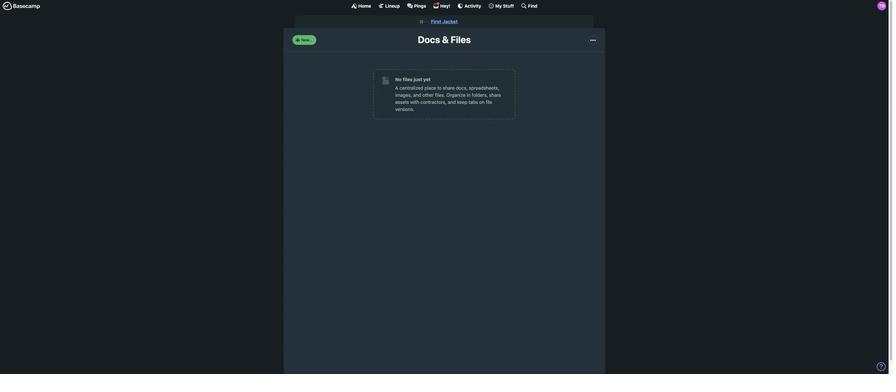 Task type: describe. For each thing, give the bounding box(es) containing it.
versions.
[[395, 107, 414, 112]]

switch accounts image
[[2, 1, 40, 11]]

my stuff button
[[488, 3, 514, 9]]

place
[[425, 85, 436, 91]]

folders,
[[472, 92, 488, 98]]

pings button
[[407, 3, 426, 9]]

home link
[[351, 3, 371, 9]]

a centralized place to share docs, spreadsheets, images, and other files. organize in folders, share assets with contractors, and keep tabs on file versions.
[[395, 85, 501, 112]]

other
[[422, 92, 434, 98]]

&
[[442, 34, 449, 45]]

find
[[528, 3, 537, 8]]

files
[[451, 34, 471, 45]]

spreadsheets,
[[469, 85, 499, 91]]

a
[[395, 85, 398, 91]]

files.
[[435, 92, 445, 98]]

centralized
[[400, 85, 423, 91]]

pings
[[414, 3, 426, 8]]

1 vertical spatial share
[[489, 92, 501, 98]]

activity
[[465, 3, 481, 8]]

home
[[358, 3, 371, 8]]

yet
[[423, 77, 431, 82]]

in
[[467, 92, 471, 98]]

main element
[[0, 0, 889, 12]]

docs,
[[456, 85, 468, 91]]

no
[[395, 77, 402, 82]]

docs & files
[[418, 34, 471, 45]]

my
[[495, 3, 502, 8]]

to
[[437, 85, 442, 91]]



Task type: locate. For each thing, give the bounding box(es) containing it.
0 vertical spatial share
[[443, 85, 455, 91]]

assets
[[395, 100, 409, 105]]

activity link
[[457, 3, 481, 9]]

on
[[479, 100, 485, 105]]

keep
[[457, 100, 467, 105]]

share
[[443, 85, 455, 91], [489, 92, 501, 98]]

and
[[413, 92, 421, 98], [448, 100, 456, 105]]

no files just yet
[[395, 77, 431, 82]]

just
[[414, 77, 422, 82]]

organize
[[446, 92, 466, 98]]

1 vertical spatial and
[[448, 100, 456, 105]]

1 horizontal spatial share
[[489, 92, 501, 98]]

share up file
[[489, 92, 501, 98]]

lineup
[[385, 3, 400, 8]]

stuff
[[503, 3, 514, 8]]

first jacket
[[431, 19, 458, 24]]

new… button
[[292, 35, 316, 45]]

hey!
[[440, 3, 450, 8]]

0 horizontal spatial and
[[413, 92, 421, 98]]

file
[[486, 100, 492, 105]]

docs
[[418, 34, 440, 45]]

0 horizontal spatial share
[[443, 85, 455, 91]]

files
[[403, 77, 413, 82]]

0 vertical spatial and
[[413, 92, 421, 98]]

share right to
[[443, 85, 455, 91]]

and down organize
[[448, 100, 456, 105]]

and up "with" in the top left of the page
[[413, 92, 421, 98]]

my stuff
[[495, 3, 514, 8]]

1 horizontal spatial and
[[448, 100, 456, 105]]

images,
[[395, 92, 412, 98]]

jacket
[[442, 19, 458, 24]]

lineup link
[[378, 3, 400, 9]]

tabs
[[469, 100, 478, 105]]

find button
[[521, 3, 537, 9]]

first
[[431, 19, 441, 24]]

tyler black image
[[877, 1, 886, 10]]

hey! button
[[433, 2, 450, 9]]

with
[[410, 100, 419, 105]]

new…
[[301, 38, 312, 42]]

first jacket link
[[431, 19, 458, 24]]

contractors,
[[421, 100, 447, 105]]



Task type: vqa. For each thing, say whether or not it's contained in the screenshot.
Add related to Add an event
no



